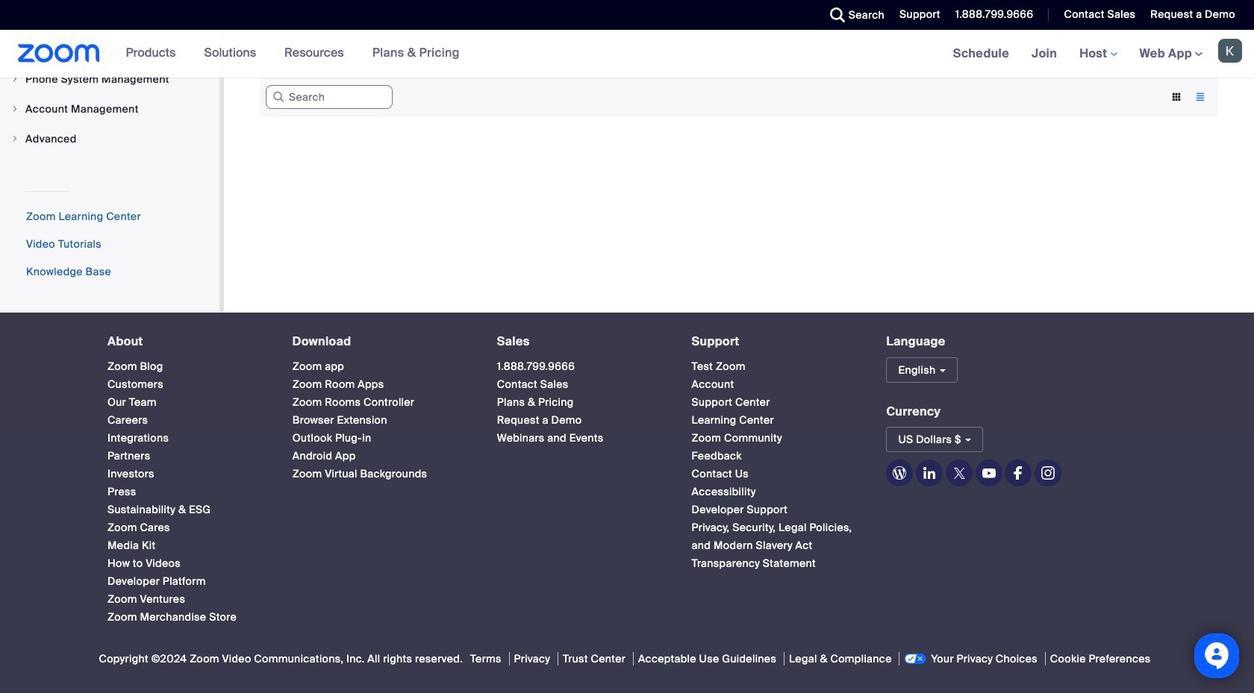 Task type: describe. For each thing, give the bounding box(es) containing it.
admin menu menu
[[0, 0, 220, 155]]

1 menu item from the top
[[0, 65, 220, 93]]

1 heading from the left
[[108, 335, 266, 348]]

Search text field
[[266, 85, 393, 109]]

3 heading from the left
[[497, 335, 665, 348]]

profile picture image
[[1219, 39, 1242, 63]]

meetings navigation
[[942, 30, 1254, 78]]



Task type: locate. For each thing, give the bounding box(es) containing it.
grid mode, not selected image
[[1165, 90, 1189, 104]]

2 heading from the left
[[293, 335, 470, 348]]

0 vertical spatial menu item
[[0, 65, 220, 93]]

1 vertical spatial menu item
[[0, 95, 220, 123]]

product information navigation
[[115, 30, 471, 78]]

right image for first menu item from the top of the admin menu "menu"
[[10, 75, 19, 84]]

3 menu item from the top
[[0, 125, 220, 153]]

2 menu item from the top
[[0, 95, 220, 123]]

heading
[[108, 335, 266, 348], [293, 335, 470, 348], [497, 335, 665, 348], [692, 335, 860, 348]]

2 vertical spatial menu item
[[0, 125, 220, 153]]

right image down right icon
[[10, 134, 19, 143]]

1 right image from the top
[[10, 75, 19, 84]]

right image
[[10, 105, 19, 113]]

right image up right icon
[[10, 75, 19, 84]]

right image for first menu item from the bottom of the admin menu "menu"
[[10, 134, 19, 143]]

1 vertical spatial right image
[[10, 134, 19, 143]]

menu item
[[0, 65, 220, 93], [0, 95, 220, 123], [0, 125, 220, 153]]

zoom logo image
[[18, 44, 100, 63]]

4 heading from the left
[[692, 335, 860, 348]]

0 vertical spatial right image
[[10, 75, 19, 84]]

banner
[[0, 30, 1254, 78]]

list mode, selected image
[[1189, 90, 1213, 104]]

2 right image from the top
[[10, 134, 19, 143]]

right image
[[10, 75, 19, 84], [10, 134, 19, 143]]



Task type: vqa. For each thing, say whether or not it's contained in the screenshot.
PLATFORM
no



